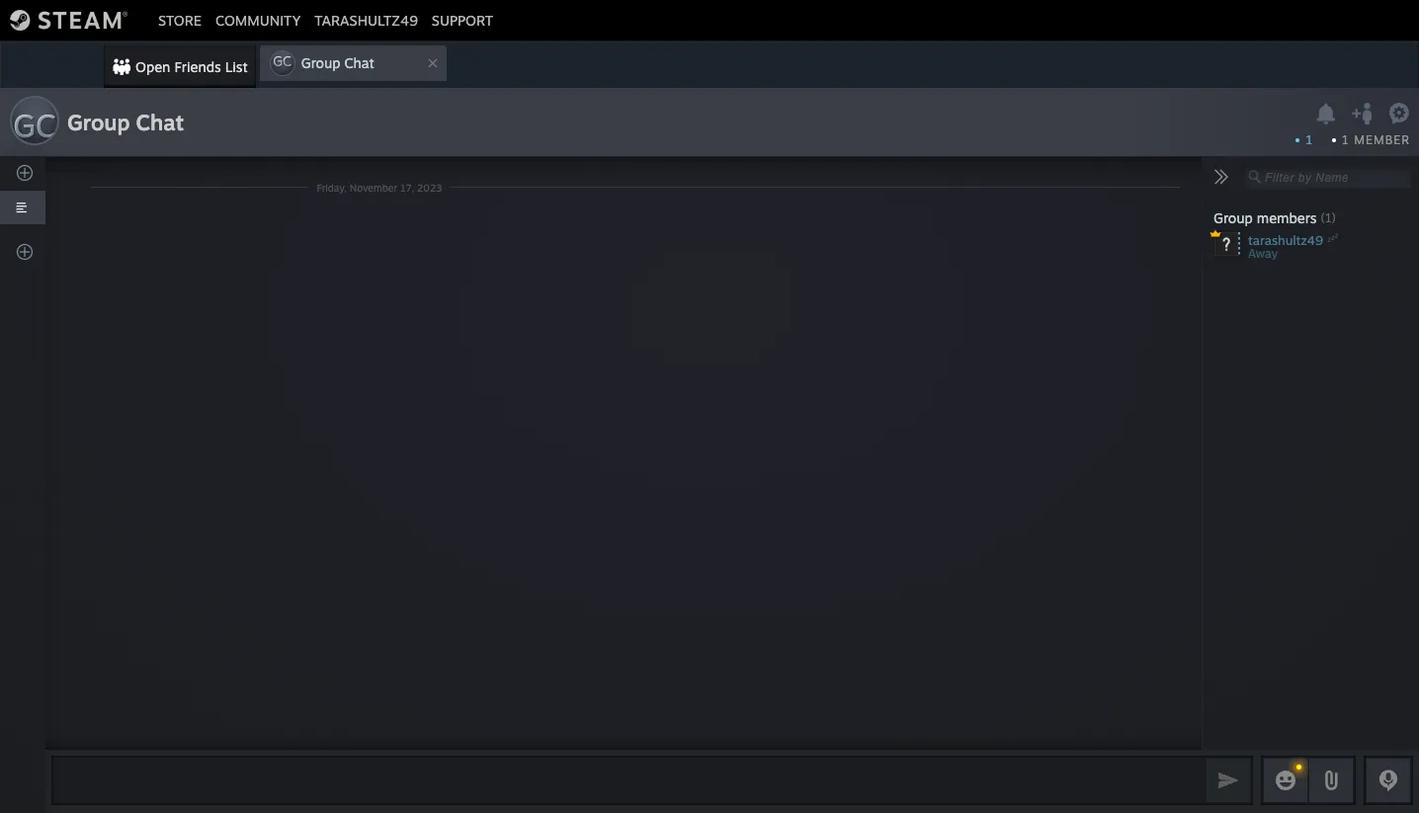 Task type: locate. For each thing, give the bounding box(es) containing it.
gc for gc group chat
[[273, 52, 292, 69]]

z
[[1335, 232, 1339, 239], [1332, 234, 1335, 241], [1328, 236, 1332, 243]]

group
[[301, 54, 341, 71], [67, 109, 130, 135], [1214, 210, 1253, 226]]

list
[[225, 58, 248, 75]]

gc right 'list'
[[273, 52, 292, 69]]

1 up z z z
[[1326, 211, 1332, 225]]

0 vertical spatial tarashultz49
[[315, 11, 418, 28]]

tarashultz49 down members
[[1249, 232, 1324, 248]]

gc for gc
[[13, 106, 56, 145]]

tarashultz49
[[315, 11, 418, 28], [1249, 232, 1324, 248]]

submit image
[[1216, 768, 1242, 793]]

0 horizontal spatial chat
[[136, 109, 184, 135]]

)
[[1332, 211, 1337, 225]]

1 vertical spatial chat
[[136, 109, 184, 135]]

chat down open
[[136, 109, 184, 135]]

2 vertical spatial group
[[1214, 210, 1253, 226]]

1 horizontal spatial 1
[[1326, 211, 1332, 225]]

member
[[1355, 132, 1411, 147]]

store
[[158, 11, 202, 28]]

gc
[[273, 52, 292, 69], [13, 106, 56, 145]]

Filter by Name text field
[[1242, 165, 1412, 191]]

invite a friend to this group chat image
[[1352, 101, 1377, 126]]

chat
[[345, 54, 375, 71], [136, 109, 184, 135]]

0 vertical spatial chat
[[345, 54, 375, 71]]

gc up create new text channel icon
[[13, 106, 56, 145]]

0 horizontal spatial tarashultz49
[[315, 11, 418, 28]]

open friends list
[[135, 58, 248, 75]]

1 vertical spatial group
[[67, 109, 130, 135]]

1
[[1307, 132, 1313, 147], [1343, 132, 1350, 147], [1326, 211, 1332, 225]]

1 horizontal spatial chat
[[345, 54, 375, 71]]

2 horizontal spatial 1
[[1343, 132, 1350, 147]]

tarashultz49 up gc group chat
[[315, 11, 418, 28]]

tarashultz49 link
[[308, 11, 425, 28]]

0 horizontal spatial 1
[[1307, 132, 1313, 147]]

close this tab image
[[423, 57, 443, 69]]

send special image
[[1320, 769, 1344, 793]]

0 vertical spatial group
[[301, 54, 341, 71]]

1 for 1 member
[[1343, 132, 1350, 147]]

1 left member
[[1343, 132, 1350, 147]]

(
[[1322, 211, 1326, 225]]

1 vertical spatial tarashultz49
[[1249, 232, 1324, 248]]

0 horizontal spatial group
[[67, 109, 130, 135]]

1 horizontal spatial gc
[[273, 52, 292, 69]]

1 vertical spatial gc
[[13, 106, 56, 145]]

1 horizontal spatial group
[[301, 54, 341, 71]]

z z z
[[1328, 232, 1339, 243]]

None text field
[[51, 756, 1202, 806]]

create new text channel image
[[15, 163, 35, 183]]

chat down tarashultz49 link
[[345, 54, 375, 71]]

friday,
[[317, 181, 347, 193]]

away
[[1249, 246, 1279, 261]]

gc inside gc group chat
[[273, 52, 292, 69]]

0 horizontal spatial gc
[[13, 106, 56, 145]]

group members ( 1 )
[[1214, 210, 1337, 226]]

0 vertical spatial gc
[[273, 52, 292, 69]]

1 up the filter by name "text box"
[[1307, 132, 1313, 147]]

group chat
[[67, 109, 184, 135]]

2 horizontal spatial group
[[1214, 210, 1253, 226]]

november
[[350, 181, 398, 193]]



Task type: vqa. For each thing, say whether or not it's contained in the screenshot.
'Create New Text Channel' IMAGE
yes



Task type: describe. For each thing, give the bounding box(es) containing it.
manage group chat settings image
[[1389, 103, 1415, 128]]

1 inside 'group members ( 1 )'
[[1326, 211, 1332, 225]]

support
[[432, 11, 494, 28]]

store link
[[151, 11, 209, 28]]

community link
[[209, 11, 308, 28]]

1 member
[[1343, 132, 1411, 147]]

friends
[[174, 58, 221, 75]]

community
[[216, 11, 301, 28]]

members
[[1257, 210, 1318, 226]]

collapse member list image
[[1214, 169, 1230, 185]]

gc group chat
[[273, 52, 375, 71]]

open
[[135, 58, 170, 75]]

17,
[[401, 181, 414, 193]]

friday, november 17, 2023
[[317, 181, 442, 193]]

2023
[[417, 181, 442, 193]]

manage notification settings image
[[1314, 103, 1339, 125]]

1 horizontal spatial tarashultz49
[[1249, 232, 1324, 248]]

create new voice channel image
[[15, 242, 35, 262]]

chat inside gc group chat
[[345, 54, 375, 71]]

group for group chat
[[67, 109, 130, 135]]

group for group members ( 1 )
[[1214, 210, 1253, 226]]

group inside gc group chat
[[301, 54, 341, 71]]

1 for 1
[[1307, 132, 1313, 147]]

support link
[[425, 11, 500, 28]]



